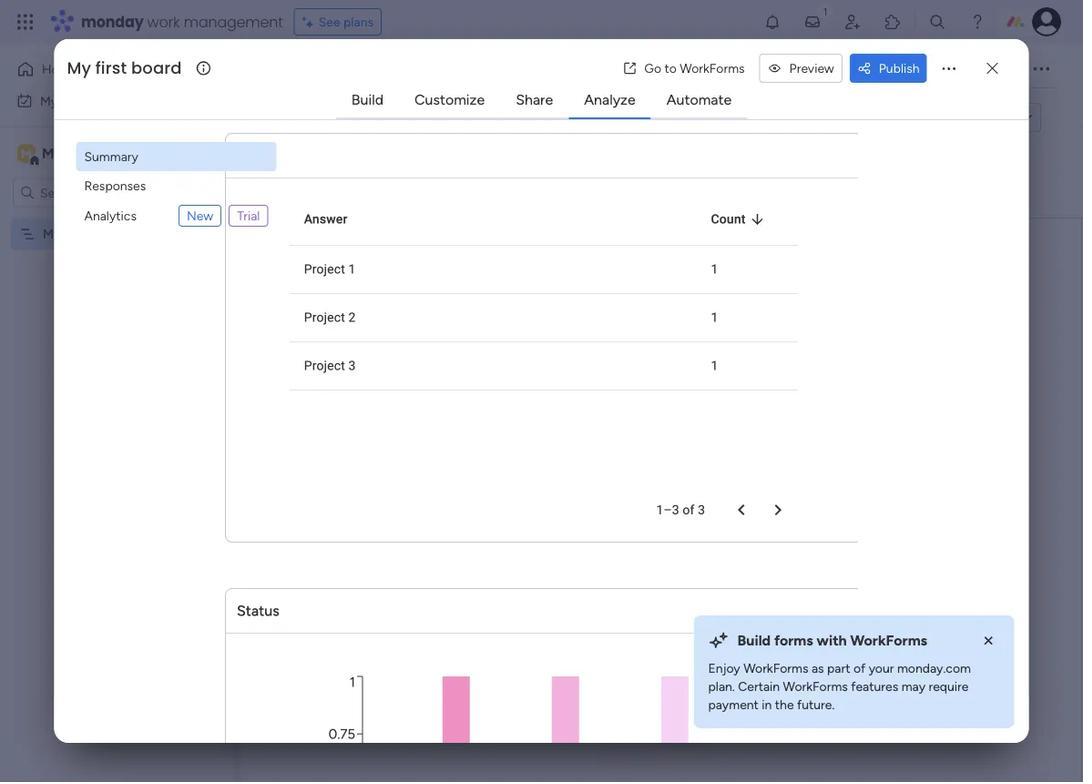 Task type: locate. For each thing, give the bounding box(es) containing it.
0 horizontal spatial board
[[89, 226, 122, 242]]

see
[[319, 14, 340, 30]]

build link
[[337, 84, 398, 117]]

invite / 1 button
[[929, 55, 1020, 84]]

count button
[[711, 208, 769, 230]]

future.
[[797, 698, 835, 713]]

0 vertical spatial project
[[304, 262, 345, 277]]

form button
[[688, 55, 745, 84]]

my first board down "analytics"
[[43, 226, 122, 242]]

project left 2
[[304, 310, 345, 325]]

1 horizontal spatial of
[[854, 661, 866, 677]]

1 horizontal spatial board
[[131, 56, 182, 80]]

features
[[851, 679, 899, 695]]

build up the powered
[[351, 92, 384, 109]]

build forms with workforms
[[738, 633, 928, 650]]

workforms up the certain
[[744, 661, 809, 677]]

powered by
[[366, 109, 442, 127]]

2 vertical spatial my
[[43, 226, 60, 242]]

project up project 2
[[304, 262, 345, 277]]

work inside button
[[61, 93, 88, 108]]

0 vertical spatial 3
[[348, 358, 356, 373]]

close image
[[980, 632, 998, 651]]

form
[[957, 110, 985, 126], [309, 110, 337, 126], [779, 369, 830, 399]]

1 vertical spatial my first board
[[43, 226, 122, 242]]

0 horizontal spatial first
[[63, 226, 86, 242]]

1 vertical spatial your
[[869, 661, 894, 677]]

workforms up future. at the right bottom of page
[[783, 679, 848, 695]]

by right start
[[599, 369, 626, 399]]

option
[[0, 218, 232, 221]]

of right part on the bottom of the page
[[854, 661, 866, 677]]

work right monday
[[147, 11, 180, 32]]

my inside button
[[40, 93, 58, 108]]

your up features
[[869, 661, 894, 677]]

Search in workspace field
[[38, 182, 152, 203]]

0 vertical spatial my
[[67, 56, 91, 80]]

2 project from the top
[[304, 310, 345, 325]]

analyze link
[[570, 84, 650, 117]]

board
[[131, 56, 182, 80], [89, 226, 122, 242]]

1 vertical spatial work
[[61, 93, 88, 108]]

1 horizontal spatial by
[[599, 369, 626, 399]]

My first board field
[[62, 56, 194, 80]]

0 horizontal spatial form
[[309, 110, 337, 126]]

2
[[348, 310, 356, 325]]

new
[[187, 208, 213, 224]]

region
[[289, 672, 798, 783]]

responses
[[84, 178, 146, 194]]

form
[[702, 62, 731, 77]]

your inside enjoy workforms as part of your monday.com plan. certain workforms features may require payment in the future.
[[869, 661, 894, 677]]

first down "analytics"
[[63, 226, 86, 242]]

0 vertical spatial build
[[351, 92, 384, 109]]

trial
[[237, 208, 260, 224]]

build left forms
[[738, 633, 771, 650]]

more
[[754, 62, 783, 77]]

1 vertical spatial of
[[854, 661, 866, 677]]

preview button
[[760, 54, 843, 83]]

0 vertical spatial board
[[131, 56, 182, 80]]

build
[[351, 92, 384, 109], [738, 633, 771, 650]]

of
[[683, 503, 695, 518], [854, 661, 866, 677]]

of inside enjoy workforms as part of your monday.com plan. certain workforms features may require payment in the future.
[[854, 661, 866, 677]]

0 vertical spatial your
[[725, 369, 773, 399]]

my down search in workspace field
[[43, 226, 60, 242]]

analyze
[[584, 92, 636, 109]]

home
[[42, 62, 77, 77]]

the
[[775, 698, 794, 713]]

0 vertical spatial of
[[683, 503, 695, 518]]

0 horizontal spatial your
[[725, 369, 773, 399]]

1 vertical spatial project
[[304, 310, 345, 325]]

gantt button
[[628, 55, 688, 84]]

3 down 2
[[348, 358, 356, 373]]

my down home
[[40, 93, 58, 108]]

enjoy
[[708, 661, 740, 677]]

by down customize
[[426, 109, 442, 127]]

0 horizontal spatial 3
[[348, 358, 356, 373]]

tab list
[[336, 83, 747, 119]]

3
[[348, 358, 356, 373], [698, 503, 705, 518]]

let's start by building your form
[[493, 369, 830, 399]]

1 vertical spatial by
[[599, 369, 626, 399]]

of right 1–3
[[683, 503, 695, 518]]

building
[[632, 369, 719, 399]]

0 vertical spatial my first board
[[67, 56, 182, 80]]

first up my work button
[[95, 56, 127, 80]]

by
[[426, 109, 442, 127], [599, 369, 626, 399]]

0 horizontal spatial work
[[61, 93, 88, 108]]

project
[[304, 262, 345, 277], [304, 310, 345, 325], [304, 358, 345, 373]]

powered
[[366, 109, 423, 127]]

monday.com
[[897, 661, 971, 677]]

your right building
[[725, 369, 773, 399]]

search everything image
[[928, 13, 947, 31]]

0 vertical spatial first
[[95, 56, 127, 80]]

0 horizontal spatial build
[[351, 92, 384, 109]]

your
[[725, 369, 773, 399], [869, 661, 894, 677]]

board down 'monday work management'
[[131, 56, 182, 80]]

workforms
[[680, 61, 745, 76], [851, 633, 928, 650], [744, 661, 809, 677], [783, 679, 848, 695]]

1 horizontal spatial work
[[147, 11, 180, 32]]

more actions image
[[940, 59, 958, 77]]

workforms up features
[[851, 633, 928, 650]]

1 horizontal spatial 3
[[698, 503, 705, 518]]

edit
[[283, 110, 306, 126]]

my
[[67, 56, 91, 80], [40, 93, 58, 108], [43, 226, 60, 242]]

first
[[95, 56, 127, 80], [63, 226, 86, 242]]

0 horizontal spatial by
[[426, 109, 442, 127]]

project for project 1
[[304, 262, 345, 277]]

3 right 1–3
[[698, 503, 705, 518]]

copy form link button
[[890, 103, 1014, 132]]

my first board up my work button
[[67, 56, 182, 80]]

share
[[516, 92, 553, 109]]

build inside alert
[[738, 633, 771, 650]]

build for build
[[351, 92, 384, 109]]

board down "analytics"
[[89, 226, 122, 242]]

help image
[[969, 13, 987, 31]]

1
[[1006, 62, 1011, 77], [348, 262, 356, 277], [711, 262, 718, 277], [711, 310, 718, 325], [711, 358, 718, 373]]

invite members image
[[844, 13, 862, 31]]

my work button
[[11, 86, 196, 115]]

workforms up automate link
[[680, 61, 745, 76]]

my up the my work
[[67, 56, 91, 80]]

more button
[[745, 55, 817, 84]]

inbox image
[[804, 13, 822, 31]]

enjoy workforms as part of your monday.com plan. certain workforms features may require payment in the future.
[[708, 661, 971, 713]]

workspace selection element
[[17, 143, 152, 166]]

analytics
[[84, 208, 137, 224]]

1 project from the top
[[304, 262, 345, 277]]

work
[[147, 11, 180, 32], [61, 93, 88, 108]]

project 1 element
[[289, 245, 696, 294]]

work down home
[[61, 93, 88, 108]]

2 horizontal spatial form
[[957, 110, 985, 126]]

1 vertical spatial board
[[89, 226, 122, 242]]

my first board inside my first board field
[[67, 56, 182, 80]]

1 horizontal spatial build
[[738, 633, 771, 650]]

build for build forms with workforms
[[738, 633, 771, 650]]

1 horizontal spatial your
[[869, 661, 894, 677]]

my first board inside my first board list box
[[43, 226, 122, 242]]

notifications image
[[764, 13, 782, 31]]

forms
[[774, 633, 813, 650]]

menu item
[[76, 200, 276, 231]]

1 vertical spatial first
[[63, 226, 86, 242]]

2 vertical spatial project
[[304, 358, 345, 373]]

1 image
[[817, 1, 834, 21]]

my first board
[[67, 56, 182, 80], [43, 226, 122, 242]]

1 vertical spatial my
[[40, 93, 58, 108]]

go to workforms
[[644, 61, 745, 76]]

3 project from the top
[[304, 358, 345, 373]]

board inside list box
[[89, 226, 122, 242]]

1 vertical spatial build
[[738, 633, 771, 650]]

project 2 element
[[289, 294, 696, 342]]

0 vertical spatial work
[[147, 11, 180, 32]]

link
[[988, 110, 1007, 126]]

my inside field
[[67, 56, 91, 80]]

1 for project 3
[[711, 358, 718, 373]]

m
[[21, 146, 32, 161]]

project down project 2
[[304, 358, 345, 373]]

to
[[665, 61, 677, 76]]

1 horizontal spatial first
[[95, 56, 127, 80]]



Task type: describe. For each thing, give the bounding box(es) containing it.
project 3 element
[[289, 342, 696, 390]]

john smith image
[[1032, 7, 1061, 36]]

go to workforms button
[[615, 54, 752, 83]]

go
[[644, 61, 662, 76]]

invite / 1
[[963, 62, 1011, 77]]

workspace
[[77, 145, 149, 162]]

gantt
[[641, 62, 674, 77]]

home button
[[11, 55, 196, 84]]

workforms inside button
[[680, 61, 745, 76]]

let's
[[493, 369, 538, 399]]

menu item containing analytics
[[76, 200, 276, 231]]

form for edit
[[309, 110, 337, 126]]

see plans button
[[294, 8, 382, 36]]

edit form button
[[276, 103, 344, 132]]

payment
[[708, 698, 759, 713]]

certain
[[738, 679, 780, 695]]

form for copy
[[957, 110, 985, 126]]

1 for project 1
[[711, 262, 718, 277]]

management
[[184, 11, 283, 32]]

1 inside button
[[1006, 62, 1011, 77]]

require
[[929, 679, 969, 695]]

project 2
[[304, 310, 356, 325]]

see plans
[[319, 14, 374, 30]]

with
[[817, 633, 847, 650]]

tab list containing build
[[336, 83, 747, 119]]

customize
[[415, 92, 485, 109]]

monday
[[81, 11, 144, 32]]

my inside list box
[[43, 226, 60, 242]]

may
[[902, 679, 926, 695]]

as
[[812, 661, 824, 677]]

apps image
[[884, 13, 902, 31]]

0 horizontal spatial of
[[683, 503, 695, 518]]

work for my
[[61, 93, 88, 108]]

1 vertical spatial 3
[[698, 503, 705, 518]]

board inside field
[[131, 56, 182, 80]]

my first board list box
[[0, 215, 232, 496]]

menu menu
[[76, 142, 276, 231]]

1 horizontal spatial form
[[779, 369, 830, 399]]

main workspace
[[42, 145, 149, 162]]

share link
[[501, 84, 568, 117]]

part
[[827, 661, 850, 677]]

customize link
[[400, 84, 499, 117]]

main
[[42, 145, 74, 162]]

automate link
[[652, 84, 746, 117]]

1 for project 2
[[711, 310, 718, 325]]

copy form link
[[924, 110, 1007, 126]]

first inside my first board field
[[95, 56, 127, 80]]

plans
[[344, 14, 374, 30]]

edit form
[[283, 110, 337, 126]]

project 1
[[304, 262, 356, 277]]

summary
[[84, 149, 138, 164]]

my work
[[40, 93, 88, 108]]

0 vertical spatial by
[[426, 109, 442, 127]]

select product image
[[16, 13, 35, 31]]

automate
[[667, 92, 732, 109]]

count
[[711, 212, 746, 227]]

monday work management
[[81, 11, 283, 32]]

publish
[[879, 61, 920, 76]]

name
[[237, 147, 276, 164]]

workspace image
[[17, 144, 36, 164]]

copy
[[924, 110, 954, 126]]

invite
[[963, 62, 995, 77]]

answer button
[[304, 208, 371, 230]]

/
[[998, 62, 1003, 77]]

plan.
[[708, 679, 735, 695]]

project for project 3
[[304, 358, 345, 373]]

1–3
[[656, 503, 679, 518]]

workforms logo image
[[450, 103, 553, 132]]

in
[[762, 698, 772, 713]]

publish button
[[850, 54, 927, 83]]

answer
[[304, 212, 347, 227]]

first inside my first board list box
[[63, 226, 86, 242]]

preview
[[790, 61, 834, 76]]

project 3
[[304, 358, 356, 373]]

work for monday
[[147, 11, 180, 32]]

status
[[237, 603, 279, 620]]

1–3 of 3
[[656, 503, 705, 518]]

project for project 2
[[304, 310, 345, 325]]

start
[[544, 369, 593, 399]]

build forms with workforms alert
[[694, 616, 1015, 729]]

add view image
[[829, 63, 837, 76]]



Task type: vqa. For each thing, say whether or not it's contained in the screenshot.
topmost The /
no



